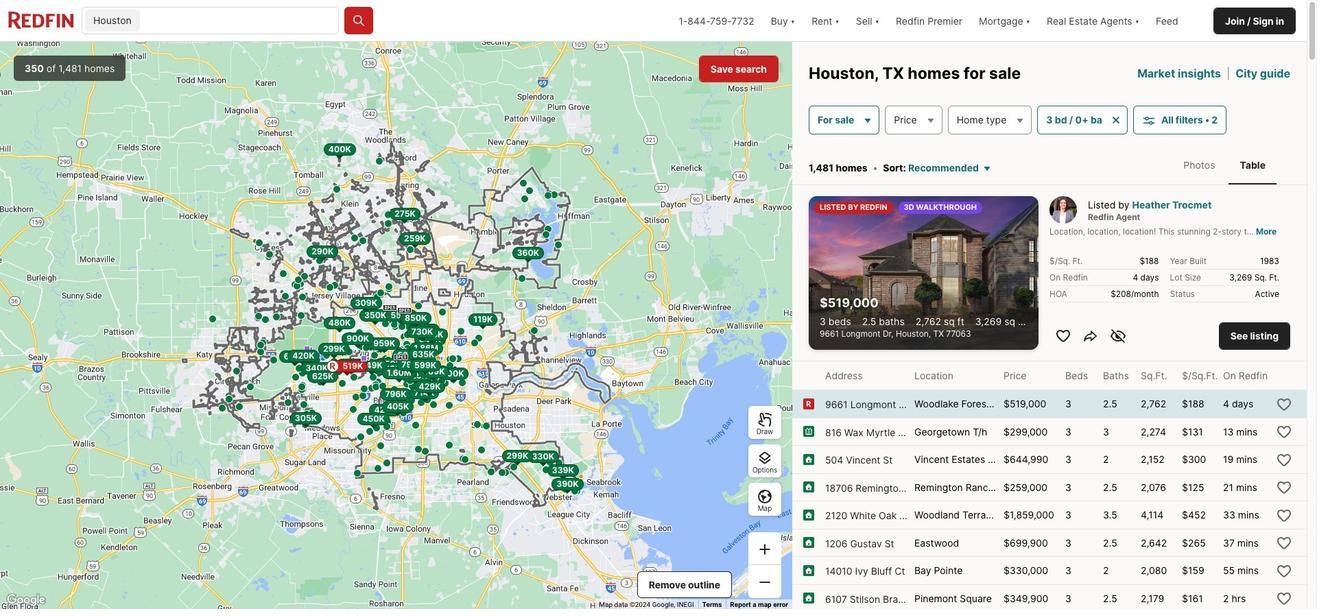 Task type: vqa. For each thing, say whether or not it's contained in the screenshot.
details associated with Property details for 1929 Teagle Dr
no



Task type: describe. For each thing, give the bounding box(es) containing it.
google image
[[3, 591, 49, 609]]

map region
[[0, 42, 792, 609]]

toggle search results photos view tab
[[1173, 148, 1226, 182]]

toggle search results table view tab
[[1229, 148, 1277, 182]]

submit search image
[[352, 14, 366, 27]]



Task type: locate. For each thing, give the bounding box(es) containing it.
None search field
[[143, 8, 338, 35]]

tab list
[[1159, 145, 1290, 185]]

agent photo image
[[1050, 196, 1077, 224]]



